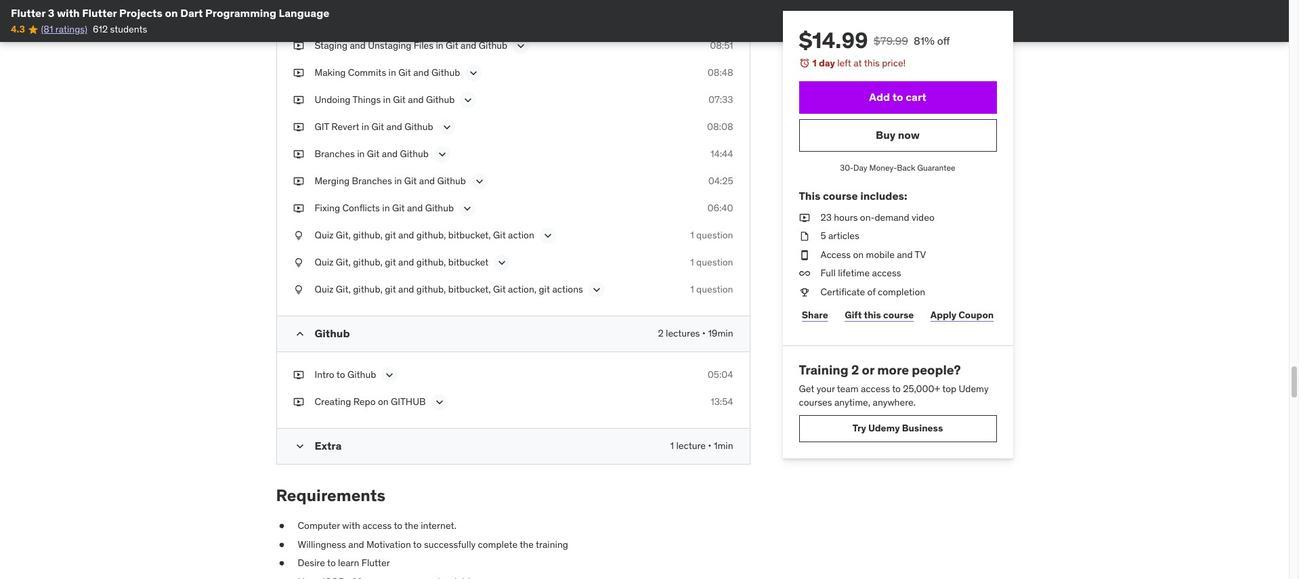 Task type: vqa. For each thing, say whether or not it's contained in the screenshot.


Task type: describe. For each thing, give the bounding box(es) containing it.
30-
[[840, 162, 854, 172]]

in right files
[[436, 39, 443, 52]]

• for extra
[[708, 440, 712, 452]]

0 horizontal spatial on
[[165, 6, 178, 20]]

to inside training 2 or more people? get your team access to 25,000+ top udemy courses anytime, anywhere.
[[892, 383, 901, 395]]

students
[[110, 23, 147, 35]]

quiz for quiz git, github, git and github, bitbucket
[[315, 256, 334, 268]]

learn
[[338, 557, 359, 569]]

2 1 question from the top
[[690, 256, 733, 268]]

team
[[837, 383, 859, 395]]

in right 'things'
[[383, 94, 391, 106]]

bitbucket, for action
[[448, 229, 491, 241]]

flutter for desire
[[362, 557, 390, 569]]

and up merging branches in git and github
[[382, 148, 398, 160]]

files
[[414, 39, 434, 52]]

access for computer with access to the internet.
[[362, 519, 392, 532]]

language
[[279, 6, 329, 20]]

quiz for quiz git, github, git and github, bitbucket, git action
[[315, 229, 334, 241]]

1 horizontal spatial the
[[520, 538, 534, 550]]

ratings)
[[55, 23, 87, 35]]

$79.99
[[874, 34, 908, 47]]

23 hours on-demand video
[[821, 211, 935, 223]]

and left 'tv'
[[897, 248, 913, 261]]

training
[[799, 361, 848, 378]]

udemy inside try udemy business link
[[868, 422, 900, 434]]

in down git revert in git and github at left top
[[357, 148, 365, 160]]

share
[[802, 309, 828, 321]]

successfully
[[424, 538, 476, 550]]

13:54
[[711, 396, 733, 408]]

quiz git, github, git and github, bitbucket
[[315, 256, 489, 268]]

access for full lifetime access
[[872, 267, 901, 279]]

2 vertical spatial on
[[378, 396, 389, 408]]

2 question from the top
[[696, 256, 733, 268]]

add
[[869, 90, 890, 104]]

computer with access to the internet.
[[298, 519, 456, 532]]

demand
[[875, 211, 909, 223]]

try
[[853, 422, 866, 434]]

completion
[[878, 286, 925, 298]]

1 for quiz git, github, git and github, bitbucket
[[690, 256, 694, 268]]

and down undoing things in git and github
[[386, 121, 402, 133]]

full
[[821, 267, 836, 279]]

25,000+
[[903, 383, 940, 395]]

1 this from the top
[[864, 57, 880, 69]]

and down 'quiz git, github, git and github, bitbucket' at left
[[398, 283, 414, 295]]

23
[[821, 211, 832, 223]]

coupon
[[959, 309, 994, 321]]

to up motivation
[[394, 519, 402, 532]]

and up 'quiz git, github, git and github, bitbucket' at left
[[398, 229, 414, 241]]

back
[[897, 162, 915, 172]]

willingness and motivation to successfully complete the training
[[298, 538, 568, 550]]

to inside button
[[893, 90, 903, 104]]

0 vertical spatial the
[[405, 519, 419, 532]]

show lecture description image for creating repo on github
[[433, 396, 446, 409]]

unstaging
[[368, 39, 411, 52]]

conflicts
[[342, 202, 380, 214]]

certificate of completion
[[821, 286, 925, 298]]

requirements
[[276, 485, 385, 506]]

or
[[862, 361, 874, 378]]

show lecture description image for fixing conflicts in git and github
[[461, 202, 474, 215]]

programming
[[205, 6, 276, 20]]

fixing
[[315, 202, 340, 214]]

1 question for action,
[[690, 283, 733, 295]]

people?
[[912, 361, 961, 378]]

quiz for quiz git, github, git and github, bitbucket, git action, git actions
[[315, 283, 334, 295]]

git up fixing conflicts in git and github
[[404, 175, 417, 187]]

video
[[912, 211, 935, 223]]

making commits in git and github
[[315, 66, 460, 79]]

apply coupon button
[[928, 302, 997, 329]]

things
[[352, 94, 381, 106]]

and right staging
[[350, 39, 366, 52]]

undoing things in git and github
[[315, 94, 455, 106]]

0 horizontal spatial course
[[823, 189, 858, 203]]

git down making commits in git and github
[[393, 94, 406, 106]]

buy
[[876, 128, 896, 142]]

1 for quiz git, github, git and github, bitbucket, git action, git actions
[[690, 283, 694, 295]]

5
[[821, 230, 826, 242]]

merging branches in git and github
[[315, 175, 466, 187]]

apply
[[930, 309, 956, 321]]

access
[[821, 248, 851, 261]]

intro
[[315, 369, 334, 381]]

and right files
[[461, 39, 476, 52]]

gift this course link
[[842, 302, 917, 329]]

08:51
[[710, 39, 733, 52]]

git, for quiz git, github, git and github, bitbucket
[[336, 256, 351, 268]]

training 2 or more people? get your team access to 25,000+ top udemy courses anytime, anywhere.
[[799, 361, 989, 408]]

extra
[[315, 439, 342, 453]]

lecture
[[676, 440, 706, 452]]

30-day money-back guarantee
[[840, 162, 956, 172]]

and up the quiz git, github, git and github, bitbucket, git action at the top left of the page
[[407, 202, 423, 214]]

courses
[[799, 396, 832, 408]]

and up learn
[[348, 538, 364, 550]]

gift
[[845, 309, 862, 321]]

business
[[902, 422, 943, 434]]

(81
[[41, 23, 53, 35]]

bitbucket, for action,
[[448, 283, 491, 295]]

try udemy business
[[853, 422, 943, 434]]

day
[[854, 162, 867, 172]]

intro to github
[[315, 369, 376, 381]]

git down merging branches in git and github
[[392, 202, 405, 214]]

bitbucket
[[448, 256, 489, 268]]

full lifetime access
[[821, 267, 901, 279]]

on-
[[860, 211, 875, 223]]

show lecture description image for git revert in git and github
[[440, 121, 454, 134]]

$14.99
[[799, 26, 868, 54]]

19min
[[708, 327, 733, 339]]

show lecture description image for merging branches in git and github
[[473, 175, 486, 188]]

now
[[898, 128, 920, 142]]

in up fixing conflicts in git and github
[[394, 175, 402, 187]]

desire
[[298, 557, 325, 569]]

certificate
[[821, 286, 865, 298]]

1 question for action
[[690, 229, 733, 241]]

access inside training 2 or more people? get your team access to 25,000+ top udemy courses anytime, anywhere.
[[861, 383, 890, 395]]

of
[[867, 286, 876, 298]]

0 vertical spatial branches
[[315, 148, 355, 160]]

0 horizontal spatial flutter
[[11, 6, 45, 20]]

05:04
[[708, 369, 733, 381]]

try udemy business link
[[799, 415, 997, 442]]

and up fixing conflicts in git and github
[[419, 175, 435, 187]]

quiz git, github, git and github, bitbucket, git action
[[315, 229, 534, 241]]

money-
[[869, 162, 897, 172]]

git down staging and unstaging files in git and github
[[398, 66, 411, 79]]

show lecture description image for quiz git, github, git and github, bitbucket, git action, git actions
[[590, 283, 603, 297]]

add to cart
[[869, 90, 926, 104]]

in right conflicts on the top of the page
[[382, 202, 390, 214]]

• for github
[[702, 327, 706, 339]]

your
[[817, 383, 835, 395]]

to right intro
[[336, 369, 345, 381]]

08:48
[[708, 66, 733, 79]]

$14.99 $79.99 81% off
[[799, 26, 950, 54]]

alarm image
[[799, 58, 810, 68]]

apply coupon
[[930, 309, 994, 321]]

to down the internet.
[[413, 538, 422, 550]]



Task type: locate. For each thing, give the bounding box(es) containing it.
computer
[[298, 519, 340, 532]]

0 vertical spatial creating
[[315, 12, 351, 24]]

cart
[[906, 90, 926, 104]]

get
[[799, 383, 814, 395]]

creating left a
[[315, 12, 351, 24]]

81%
[[914, 34, 935, 47]]

git for quiz git, github, git and github, bitbucket, git action
[[385, 229, 396, 241]]

show lecture description image for branches in git and github
[[435, 148, 449, 161]]

git right 'repo'
[[393, 12, 405, 24]]

udemy inside training 2 or more people? get your team access to 25,000+ top udemy courses anytime, anywhere.
[[959, 383, 989, 395]]

2 left the lectures
[[658, 327, 664, 339]]

creating repo on github
[[315, 396, 426, 408]]

bitbucket, up bitbucket
[[448, 229, 491, 241]]

git right files
[[446, 39, 458, 52]]

xsmall image
[[293, 39, 304, 53], [293, 148, 304, 161], [293, 175, 304, 188], [293, 202, 304, 215], [799, 211, 810, 224], [799, 230, 810, 243], [293, 283, 304, 296], [293, 396, 304, 409], [276, 519, 287, 533], [276, 538, 287, 551], [276, 557, 287, 570]]

bitbucket, down bitbucket
[[448, 283, 491, 295]]

course down the completion
[[883, 309, 914, 321]]

show lecture description image
[[514, 39, 528, 53], [440, 121, 454, 134], [435, 148, 449, 161], [541, 229, 555, 243], [495, 256, 509, 270], [590, 283, 603, 297], [383, 369, 396, 382]]

branches down branches in git and github
[[352, 175, 392, 187]]

1 bitbucket, from the top
[[448, 229, 491, 241]]

motivation
[[366, 538, 411, 550]]

0 horizontal spatial 2
[[658, 327, 664, 339]]

action,
[[508, 283, 537, 295]]

the left the internet.
[[405, 519, 419, 532]]

3 1 question from the top
[[690, 283, 733, 295]]

1 vertical spatial git,
[[336, 256, 351, 268]]

complete
[[478, 538, 518, 550]]

git
[[393, 12, 405, 24], [446, 39, 458, 52], [398, 66, 411, 79], [393, 94, 406, 106], [372, 121, 384, 133], [367, 148, 380, 160], [404, 175, 417, 187], [392, 202, 405, 214], [493, 229, 506, 241], [493, 283, 506, 295]]

access down "or"
[[861, 383, 890, 395]]

top
[[942, 383, 957, 395]]

0 vertical spatial udemy
[[959, 383, 989, 395]]

0 vertical spatial this
[[864, 57, 880, 69]]

price!
[[882, 57, 906, 69]]

flutter up 612
[[82, 6, 117, 20]]

1 horizontal spatial •
[[708, 440, 712, 452]]

git for quiz git, github, git and github, bitbucket
[[385, 256, 396, 268]]

anywhere.
[[873, 396, 916, 408]]

1 vertical spatial this
[[864, 309, 881, 321]]

0 horizontal spatial with
[[57, 6, 80, 20]]

1 vertical spatial the
[[520, 538, 534, 550]]

with right computer
[[342, 519, 360, 532]]

branches
[[315, 148, 355, 160], [352, 175, 392, 187]]

0 vertical spatial course
[[823, 189, 858, 203]]

this
[[864, 57, 880, 69], [864, 309, 881, 321]]

flutter 3 with flutter projects on dart programming language
[[11, 6, 329, 20]]

1 vertical spatial access
[[861, 383, 890, 395]]

lifetime
[[838, 267, 870, 279]]

2 vertical spatial question
[[696, 283, 733, 295]]

github
[[391, 396, 426, 408]]

1 vertical spatial on
[[853, 248, 864, 261]]

course up hours
[[823, 189, 858, 203]]

show lecture description image for quiz git, github, git and github, bitbucket, git action
[[541, 229, 555, 243]]

this right at
[[864, 57, 880, 69]]

06:40
[[707, 202, 733, 214]]

left
[[837, 57, 851, 69]]

in right 'repo'
[[383, 12, 390, 24]]

1
[[812, 57, 817, 69], [690, 229, 694, 241], [690, 256, 694, 268], [690, 283, 694, 295], [670, 440, 674, 452]]

2 vertical spatial git,
[[336, 283, 351, 295]]

git down git revert in git and github at left top
[[367, 148, 380, 160]]

1 vertical spatial 1 question
[[690, 256, 733, 268]]

3 quiz from the top
[[315, 283, 334, 295]]

in right revert
[[362, 121, 369, 133]]

small image
[[293, 440, 306, 453]]

merging
[[315, 175, 350, 187]]

question for action,
[[696, 283, 733, 295]]

git down fixing conflicts in git and github
[[385, 229, 396, 241]]

and
[[408, 12, 423, 24], [350, 39, 366, 52], [461, 39, 476, 52], [413, 66, 429, 79], [408, 94, 424, 106], [386, 121, 402, 133], [382, 148, 398, 160], [419, 175, 435, 187], [407, 202, 423, 214], [398, 229, 414, 241], [897, 248, 913, 261], [398, 256, 414, 268], [398, 283, 414, 295], [348, 538, 364, 550]]

buy now
[[876, 128, 920, 142]]

0 vertical spatial question
[[696, 229, 733, 241]]

creating
[[315, 12, 351, 24], [315, 396, 351, 408]]

1 vertical spatial udemy
[[868, 422, 900, 434]]

3 git, from the top
[[336, 283, 351, 295]]

on right repo
[[378, 396, 389, 408]]

day
[[819, 57, 835, 69]]

git down 'quiz git, github, git and github, bitbucket' at left
[[385, 283, 396, 295]]

07:33
[[709, 94, 733, 106]]

git left the action on the left top of page
[[493, 229, 506, 241]]

in right the commits
[[389, 66, 396, 79]]

git revert in git and github
[[315, 121, 433, 133]]

1 vertical spatial bitbucket,
[[448, 283, 491, 295]]

1 horizontal spatial udemy
[[959, 383, 989, 395]]

lectures
[[666, 327, 700, 339]]

1 horizontal spatial on
[[378, 396, 389, 408]]

1 quiz from the top
[[315, 229, 334, 241]]

training
[[536, 538, 568, 550]]

0 vertical spatial quiz
[[315, 229, 334, 241]]

willingness
[[298, 538, 346, 550]]

1 vertical spatial with
[[342, 519, 360, 532]]

to up anywhere.
[[892, 383, 901, 395]]

with up ratings)
[[57, 6, 80, 20]]

github,
[[353, 229, 383, 241], [416, 229, 446, 241], [353, 256, 383, 268], [416, 256, 446, 268], [353, 283, 383, 295], [416, 283, 446, 295]]

1 horizontal spatial flutter
[[82, 6, 117, 20]]

1 horizontal spatial with
[[342, 519, 360, 532]]

off
[[937, 34, 950, 47]]

flutter up 4.3
[[11, 6, 45, 20]]

on up 'full lifetime access'
[[853, 248, 864, 261]]

with
[[57, 6, 80, 20], [342, 519, 360, 532]]

to left cart
[[893, 90, 903, 104]]

creating for creating a repo in git and github
[[315, 12, 351, 24]]

git
[[385, 229, 396, 241], [385, 256, 396, 268], [385, 283, 396, 295], [539, 283, 550, 295]]

udemy right top
[[959, 383, 989, 395]]

0 horizontal spatial the
[[405, 519, 419, 532]]

a
[[353, 12, 359, 24]]

flutter for flutter
[[82, 6, 117, 20]]

udemy right try
[[868, 422, 900, 434]]

0 vertical spatial •
[[702, 327, 706, 339]]

creating for creating repo on github
[[315, 396, 351, 408]]

1 vertical spatial course
[[883, 309, 914, 321]]

1 vertical spatial creating
[[315, 396, 351, 408]]

•
[[702, 327, 706, 339], [708, 440, 712, 452]]

show lecture description image for staging and unstaging files in git and github
[[514, 39, 528, 53]]

tv
[[915, 248, 926, 261]]

creating a repo in git and github
[[315, 12, 454, 24]]

show lecture description image for making commits in git and github
[[467, 66, 480, 80]]

show lecture description image
[[467, 66, 480, 80], [462, 94, 475, 107], [473, 175, 486, 188], [461, 202, 474, 215], [433, 396, 446, 409]]

1 1 question from the top
[[690, 229, 733, 241]]

branches up 'merging'
[[315, 148, 355, 160]]

(81 ratings)
[[41, 23, 87, 35]]

2 horizontal spatial on
[[853, 248, 864, 261]]

0 vertical spatial with
[[57, 6, 80, 20]]

• left 19min
[[702, 327, 706, 339]]

git down the quiz git, github, git and github, bitbucket, git action at the top left of the page
[[385, 256, 396, 268]]

git, for quiz git, github, git and github, bitbucket, git action, git actions
[[336, 283, 351, 295]]

question for action
[[696, 229, 733, 241]]

2 inside training 2 or more people? get your team access to 25,000+ top udemy courses anytime, anywhere.
[[851, 361, 859, 378]]

fixing conflicts in git and github
[[315, 202, 454, 214]]

2 this from the top
[[864, 309, 881, 321]]

quiz git, github, git and github, bitbucket, git action, git actions
[[315, 283, 583, 295]]

flutter
[[11, 6, 45, 20], [82, 6, 117, 20], [362, 557, 390, 569]]

xsmall image
[[293, 12, 304, 26], [293, 66, 304, 80], [293, 94, 304, 107], [293, 121, 304, 134], [293, 229, 304, 242], [799, 248, 810, 262], [293, 256, 304, 269], [799, 267, 810, 280], [799, 286, 810, 299], [293, 369, 304, 382]]

2 git, from the top
[[336, 256, 351, 268]]

1 creating from the top
[[315, 12, 351, 24]]

more
[[877, 361, 909, 378]]

to left learn
[[327, 557, 336, 569]]

this right the gift
[[864, 309, 881, 321]]

2 vertical spatial access
[[362, 519, 392, 532]]

0 vertical spatial access
[[872, 267, 901, 279]]

3 question from the top
[[696, 283, 733, 295]]

1 horizontal spatial course
[[883, 309, 914, 321]]

the
[[405, 519, 419, 532], [520, 538, 534, 550]]

2
[[658, 327, 664, 339], [851, 361, 859, 378]]

small image
[[293, 327, 306, 341]]

3
[[48, 6, 54, 20]]

show lecture description image for quiz git, github, git and github, bitbucket
[[495, 256, 509, 270]]

and down files
[[413, 66, 429, 79]]

2 vertical spatial quiz
[[315, 283, 334, 295]]

and up staging and unstaging files in git and github
[[408, 12, 423, 24]]

includes:
[[860, 189, 907, 203]]

0 vertical spatial git,
[[336, 229, 351, 241]]

0 vertical spatial bitbucket,
[[448, 229, 491, 241]]

git left the action,
[[493, 283, 506, 295]]

1 vertical spatial quiz
[[315, 256, 334, 268]]

2 vertical spatial 1 question
[[690, 283, 733, 295]]

04:25
[[708, 175, 733, 187]]

mobile
[[866, 248, 895, 261]]

git for quiz git, github, git and github, bitbucket, git action, git actions
[[385, 283, 396, 295]]

git up branches in git and github
[[372, 121, 384, 133]]

0 horizontal spatial udemy
[[868, 422, 900, 434]]

1 vertical spatial 2
[[851, 361, 859, 378]]

1 vertical spatial branches
[[352, 175, 392, 187]]

612
[[93, 23, 108, 35]]

commits
[[348, 66, 386, 79]]

2 left "or"
[[851, 361, 859, 378]]

action
[[508, 229, 534, 241]]

2 quiz from the top
[[315, 256, 334, 268]]

0 vertical spatial 2
[[658, 327, 664, 339]]

git,
[[336, 229, 351, 241], [336, 256, 351, 268], [336, 283, 351, 295]]

articles
[[828, 230, 859, 242]]

git, for quiz git, github, git and github, bitbucket, git action
[[336, 229, 351, 241]]

show lecture description image for intro to github
[[383, 369, 396, 382]]

1 git, from the top
[[336, 229, 351, 241]]

1 question
[[690, 229, 733, 241], [690, 256, 733, 268], [690, 283, 733, 295]]

hours
[[834, 211, 858, 223]]

anytime,
[[834, 396, 870, 408]]

flutter down motivation
[[362, 557, 390, 569]]

at
[[854, 57, 862, 69]]

0 horizontal spatial •
[[702, 327, 706, 339]]

and down making commits in git and github
[[408, 94, 424, 106]]

buy now button
[[799, 119, 997, 151]]

• left the 1min
[[708, 440, 712, 452]]

in
[[383, 12, 390, 24], [436, 39, 443, 52], [389, 66, 396, 79], [383, 94, 391, 106], [362, 121, 369, 133], [357, 148, 365, 160], [394, 175, 402, 187], [382, 202, 390, 214]]

on left dart
[[165, 6, 178, 20]]

1 vertical spatial question
[[696, 256, 733, 268]]

1 vertical spatial •
[[708, 440, 712, 452]]

repo
[[353, 396, 376, 408]]

the left the training
[[520, 538, 534, 550]]

access up motivation
[[362, 519, 392, 532]]

1 horizontal spatial 2
[[851, 361, 859, 378]]

git right the action,
[[539, 283, 550, 295]]

0 vertical spatial on
[[165, 6, 178, 20]]

1 question from the top
[[696, 229, 733, 241]]

access down "mobile"
[[872, 267, 901, 279]]

2 creating from the top
[[315, 396, 351, 408]]

internet.
[[421, 519, 456, 532]]

this course includes:
[[799, 189, 907, 203]]

2 horizontal spatial flutter
[[362, 557, 390, 569]]

0 vertical spatial 1 question
[[690, 229, 733, 241]]

undoing
[[315, 94, 350, 106]]

show lecture description image for undoing things in git and github
[[462, 94, 475, 107]]

udemy
[[959, 383, 989, 395], [868, 422, 900, 434]]

access on mobile and tv
[[821, 248, 926, 261]]

creating down intro
[[315, 396, 351, 408]]

bitbucket,
[[448, 229, 491, 241], [448, 283, 491, 295]]

2 bitbucket, from the top
[[448, 283, 491, 295]]

1 for quiz git, github, git and github, bitbucket, git action
[[690, 229, 694, 241]]

and down the quiz git, github, git and github, bitbucket, git action at the top left of the page
[[398, 256, 414, 268]]



